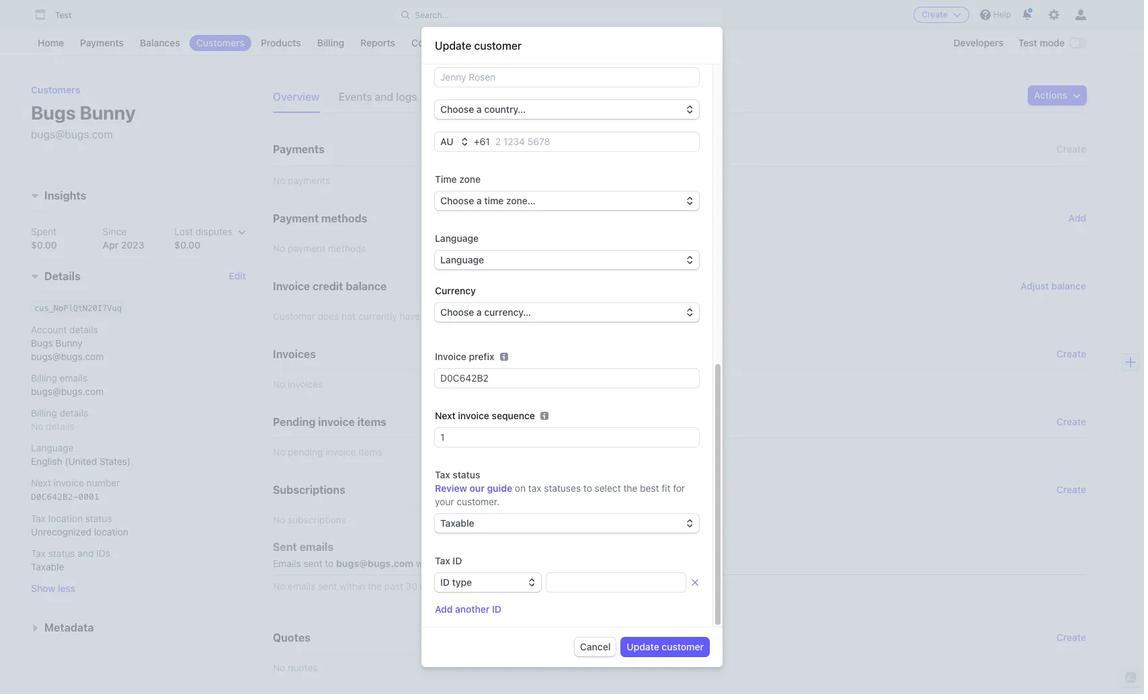 Task type: vqa. For each thing, say whether or not it's contained in the screenshot.


Task type: describe. For each thing, give the bounding box(es) containing it.
update customer button
[[622, 638, 709, 657]]

add for add
[[1069, 212, 1087, 224]]

guide
[[487, 483, 512, 494]]

invoice down pending invoice items
[[326, 446, 356, 458]]

+ 61
[[474, 136, 490, 147]]

events
[[339, 91, 372, 103]]

a for currency…
[[477, 307, 482, 318]]

0 vertical spatial location
[[48, 513, 83, 525]]

create button for pending invoice items
[[1057, 416, 1087, 429]]

the inside on tax statuses to select the best fit for your customer.
[[624, 483, 638, 494]]

zone
[[459, 173, 481, 185]]

0 vertical spatial language
[[435, 233, 479, 244]]

bugs@bugs.com up 'billing emails bugs@bugs.com'
[[31, 351, 104, 363]]

have
[[400, 311, 420, 322]]

bunny inside account details bugs bunny bugs@bugs.com
[[55, 338, 83, 349]]

billing link
[[310, 35, 351, 51]]

choose for choose a time zone…
[[440, 195, 474, 206]]

no for payment methods
[[273, 243, 285, 254]]

taxable
[[31, 562, 64, 573]]

test mode
[[1019, 37, 1065, 48]]

home
[[38, 37, 64, 48]]

no emails sent within the past 30 days
[[273, 581, 440, 592]]

review
[[435, 483, 467, 494]]

search…
[[415, 10, 449, 20]]

0 horizontal spatial customers link
[[31, 84, 80, 95]]

payment
[[288, 243, 326, 254]]

0 vertical spatial update
[[435, 40, 472, 52]]

fit
[[662, 483, 671, 494]]

pending
[[273, 416, 316, 428]]

next for next invoice number d0c642b2-0001
[[31, 478, 51, 489]]

currency…
[[484, 307, 531, 318]]

create link for invoices
[[1057, 348, 1087, 361]]

your
[[435, 496, 454, 508]]

create for create button corresponding to pending invoice items
[[1057, 416, 1087, 428]]

type
[[452, 577, 472, 588]]

create for create button related to payments
[[1057, 143, 1087, 155]]

more
[[465, 37, 488, 48]]

spent $0.00
[[31, 226, 57, 251]]

ids
[[96, 548, 110, 560]]

a right "have"
[[423, 311, 428, 322]]

tax for tax location status unrecognized location
[[31, 513, 46, 525]]

1 vertical spatial sent
[[318, 581, 337, 592]]

tax for tax status
[[435, 469, 450, 481]]

2 $0.00 from the left
[[174, 240, 200, 251]]

quotes
[[273, 632, 311, 644]]

2 1234 5678 telephone field
[[490, 132, 699, 151]]

bunny inside bugs bunny bugs@bugs.com
[[80, 102, 136, 124]]

0 vertical spatial id
[[453, 555, 462, 567]]

status inside tax location status unrecognized location
[[85, 513, 112, 525]]

english
[[31, 456, 62, 468]]

and inside button
[[375, 91, 394, 103]]

2 vertical spatial the
[[368, 581, 382, 592]]

id type
[[440, 577, 472, 588]]

next for next invoice sequence
[[435, 410, 456, 422]]

number
[[87, 478, 120, 489]]

time zone
[[435, 173, 481, 185]]

account
[[31, 324, 67, 336]]

1 vertical spatial items
[[359, 446, 382, 458]]

cus_noplqtn20i7vuq
[[34, 304, 122, 314]]

no pending invoice items
[[273, 446, 382, 458]]

quotes
[[288, 662, 318, 674]]

0 horizontal spatial within
[[340, 581, 365, 592]]

0 vertical spatial methods
[[321, 212, 367, 225]]

no for invoices
[[273, 379, 285, 390]]

no for subscriptions
[[273, 514, 285, 526]]

language inside popup button
[[440, 254, 484, 266]]

show less button
[[31, 583, 75, 596]]

pending
[[288, 446, 323, 458]]

invoice for sequence
[[458, 410, 489, 422]]

payments
[[288, 175, 330, 186]]

1 balance from the left
[[346, 280, 387, 292]]

bugs@bugs.com inside sent emails emails sent to bugs@bugs.com within the past 30 days, updated daily
[[336, 558, 414, 570]]

developers
[[954, 37, 1004, 48]]

status for tax status
[[453, 469, 480, 481]]

cancel
[[580, 641, 611, 653]]

status for tax status and ids taxable
[[48, 548, 75, 560]]

since apr 2023
[[103, 226, 144, 251]]

pending invoice items
[[273, 416, 387, 428]]

daily
[[561, 558, 581, 570]]

0 vertical spatial payments
[[80, 37, 124, 48]]

actions
[[1034, 89, 1068, 101]]

details for bunny
[[69, 324, 98, 336]]

0 vertical spatial items
[[358, 416, 387, 428]]

emails
[[273, 558, 301, 570]]

add for add another id
[[435, 604, 453, 615]]

choose a time zone…
[[440, 195, 536, 206]]

invoices
[[288, 379, 323, 390]]

tax location status unrecognized location
[[31, 513, 128, 538]]

invoice for items
[[318, 416, 355, 428]]

cus_noplqtn20i7vuq button
[[34, 302, 122, 315]]

reports
[[360, 37, 395, 48]]

choose a currency…
[[440, 307, 531, 318]]

no for pending invoice items
[[273, 446, 285, 458]]

invoice prefix
[[435, 351, 495, 362]]

Invoice prefix text field
[[435, 369, 699, 388]]

zone…
[[506, 195, 536, 206]]

bugs@bugs.com up billing details no details
[[31, 386, 104, 398]]

1 vertical spatial methods
[[328, 243, 366, 254]]

customer
[[273, 311, 315, 322]]

choose a currency… button
[[435, 303, 699, 322]]

adjust
[[1021, 280, 1049, 292]]

and inside tax status and ids taxable
[[78, 548, 94, 560]]

no down emails at the bottom left of the page
[[273, 581, 285, 592]]

30 inside sent emails emails sent to bugs@bugs.com within the past 30 days, updated daily
[[483, 558, 494, 570]]

1 vertical spatial location
[[94, 527, 128, 538]]

actions button
[[1029, 86, 1087, 105]]

1 horizontal spatial payments
[[273, 143, 325, 155]]

insights
[[44, 190, 86, 202]]

create for create button related to subscriptions
[[1057, 484, 1087, 496]]

create button for subscriptions
[[1057, 483, 1087, 497]]

next invoice number d0c642b2-0001
[[31, 478, 120, 503]]

billing for billing emails bugs@bugs.com
[[31, 373, 57, 384]]

show
[[31, 583, 55, 595]]

0 vertical spatial customer
[[474, 40, 522, 52]]

balances
[[140, 37, 180, 48]]

for
[[673, 483, 685, 494]]

subscriptions
[[273, 484, 345, 496]]

0 horizontal spatial 30
[[406, 581, 418, 592]]

choose a country…
[[440, 104, 526, 115]]

tax for tax id
[[435, 555, 450, 567]]

billing emails bugs@bugs.com
[[31, 373, 104, 398]]

payment methods
[[273, 212, 367, 225]]

since
[[103, 226, 127, 238]]

2 vertical spatial emails
[[288, 581, 316, 592]]

bugs inside bugs bunny bugs@bugs.com
[[31, 102, 76, 124]]

language button
[[435, 251, 699, 270]]

updated
[[522, 558, 558, 570]]

select
[[595, 483, 621, 494]]

days,
[[497, 558, 520, 570]]

best
[[640, 483, 659, 494]]

update inside button
[[627, 641, 659, 653]]

time
[[435, 173, 457, 185]]

invoice for invoice credit balance
[[273, 280, 310, 292]]

add button
[[1069, 212, 1087, 225]]



Task type: locate. For each thing, give the bounding box(es) containing it.
1 horizontal spatial $0.00
[[174, 240, 200, 251]]

1 horizontal spatial customers
[[196, 37, 245, 48]]

1 horizontal spatial to
[[584, 483, 592, 494]]

30
[[483, 558, 494, 570], [406, 581, 418, 592]]

0 horizontal spatial test
[[55, 10, 72, 20]]

tax up id type in the left of the page
[[435, 555, 450, 567]]

the left best
[[624, 483, 638, 494]]

1 vertical spatial customers
[[31, 84, 80, 95]]

0 horizontal spatial next
[[31, 478, 51, 489]]

next inside next invoice number d0c642b2-0001
[[31, 478, 51, 489]]

update right cancel
[[627, 641, 659, 653]]

1 horizontal spatial customers link
[[190, 35, 251, 51]]

to left select at the bottom right
[[584, 483, 592, 494]]

customer.
[[457, 496, 500, 508]]

customers link
[[190, 35, 251, 51], [31, 84, 80, 95]]

1 horizontal spatial update
[[627, 641, 659, 653]]

language down choose a time zone…
[[435, 233, 479, 244]]

0 vertical spatial invoice
[[273, 280, 310, 292]]

tax up taxable
[[31, 548, 46, 560]]

tax
[[435, 469, 450, 481], [31, 513, 46, 525], [31, 548, 46, 560], [435, 555, 450, 567]]

tax status and ids taxable
[[31, 548, 110, 573]]

billing down account details bugs bunny bugs@bugs.com
[[31, 373, 57, 384]]

subscriptions
[[288, 514, 346, 526]]

0 vertical spatial past
[[461, 558, 480, 570]]

0 vertical spatial update customer
[[435, 40, 522, 52]]

1 bugs from the top
[[31, 102, 76, 124]]

1 create link from the top
[[1057, 348, 1087, 361]]

2 create link from the top
[[1057, 631, 1087, 645]]

create link
[[1057, 348, 1087, 361], [1057, 631, 1087, 645]]

create
[[922, 9, 948, 19], [1057, 143, 1087, 155], [1057, 348, 1087, 360], [1057, 416, 1087, 428], [1057, 484, 1087, 496], [1057, 632, 1087, 643]]

status inside tax status and ids taxable
[[48, 548, 75, 560]]

choose down the time zone
[[440, 195, 474, 206]]

methods up no payment methods at the top left
[[321, 212, 367, 225]]

tax for tax status and ids taxable
[[31, 548, 46, 560]]

details
[[44, 271, 81, 283]]

unrecognized
[[31, 527, 91, 538]]

1 horizontal spatial location
[[94, 527, 128, 538]]

status up review our guide link
[[453, 469, 480, 481]]

2 horizontal spatial status
[[453, 469, 480, 481]]

d0c642b2-
[[31, 493, 78, 503]]

choose a country… button
[[435, 100, 699, 119]]

billing left "reports"
[[317, 37, 344, 48]]

products link
[[254, 35, 308, 51]]

account details bugs bunny bugs@bugs.com
[[31, 324, 104, 363]]

less
[[58, 583, 75, 595]]

2 vertical spatial status
[[48, 548, 75, 560]]

0 horizontal spatial past
[[384, 581, 403, 592]]

1 vertical spatial next
[[31, 478, 51, 489]]

0 horizontal spatial and
[[78, 548, 94, 560]]

balance right adjust
[[1052, 280, 1087, 292]]

does
[[318, 311, 339, 322]]

and
[[375, 91, 394, 103], [78, 548, 94, 560]]

customers
[[196, 37, 245, 48], [31, 84, 80, 95]]

1 vertical spatial customers link
[[31, 84, 80, 95]]

0 vertical spatial emails
[[60, 373, 87, 384]]

customers link left "products" link
[[190, 35, 251, 51]]

0 vertical spatial within
[[416, 558, 442, 570]]

update
[[435, 40, 472, 52], [627, 641, 659, 653]]

emails down subscriptions
[[300, 541, 334, 553]]

status up taxable
[[48, 548, 75, 560]]

no left payments
[[273, 175, 285, 186]]

0 vertical spatial test
[[55, 10, 72, 20]]

1 vertical spatial update customer
[[627, 641, 704, 653]]

0 horizontal spatial the
[[368, 581, 382, 592]]

language inside language english (united states)
[[31, 443, 74, 454]]

next up d0c642b2-
[[31, 478, 51, 489]]

status
[[453, 469, 480, 481], [85, 513, 112, 525], [48, 548, 75, 560]]

0 horizontal spatial $0.00
[[31, 240, 57, 251]]

0 horizontal spatial id
[[440, 577, 450, 588]]

0 vertical spatial create link
[[1057, 348, 1087, 361]]

bugs@bugs.com
[[31, 128, 113, 141], [31, 351, 104, 363], [31, 386, 104, 398], [336, 558, 414, 570]]

review our guide link
[[435, 483, 512, 494]]

time
[[484, 195, 504, 206]]

update customer inside update customer button
[[627, 641, 704, 653]]

a for country…
[[477, 104, 482, 115]]

test for test
[[55, 10, 72, 20]]

location up the ids
[[94, 527, 128, 538]]

past inside sent emails emails sent to bugs@bugs.com within the past 30 days, updated daily
[[461, 558, 480, 570]]

invoice credit balance
[[273, 280, 387, 292]]

invoice inside next invoice number d0c642b2-0001
[[54, 478, 84, 489]]

test left mode
[[1019, 37, 1038, 48]]

add another id button
[[435, 603, 502, 617]]

no left pending
[[273, 446, 285, 458]]

bugs
[[31, 102, 76, 124], [31, 338, 53, 349]]

tax inside tax status and ids taxable
[[31, 548, 46, 560]]

balance inside "adjust balance" 'button'
[[1052, 280, 1087, 292]]

3 choose from the top
[[440, 307, 474, 318]]

1 horizontal spatial and
[[375, 91, 394, 103]]

customers up bugs bunny bugs@bugs.com
[[31, 84, 80, 95]]

id right days
[[440, 577, 450, 588]]

1 vertical spatial payments
[[273, 143, 325, 155]]

the up id type in the left of the page
[[445, 558, 459, 570]]

balance
[[346, 280, 387, 292], [1052, 280, 1087, 292]]

lost disputes
[[174, 226, 233, 238]]

invoice up customer
[[273, 280, 310, 292]]

1 horizontal spatial invoice
[[435, 351, 467, 362]]

a left country…
[[477, 104, 482, 115]]

customers for leftmost customers link
[[31, 84, 80, 95]]

test for test mode
[[1019, 37, 1038, 48]]

emails for billing emails
[[60, 373, 87, 384]]

methods down payment methods
[[328, 243, 366, 254]]

emails down account details bugs bunny bugs@bugs.com
[[60, 373, 87, 384]]

0 horizontal spatial balance
[[346, 280, 387, 292]]

0 horizontal spatial payments
[[80, 37, 124, 48]]

0 vertical spatial to
[[584, 483, 592, 494]]

and left logs
[[375, 91, 394, 103]]

invoice for number
[[54, 478, 84, 489]]

customer inside button
[[662, 641, 704, 653]]

no up sent
[[273, 514, 285, 526]]

Search… search field
[[394, 6, 724, 23]]

1 vertical spatial id
[[440, 577, 450, 588]]

payment
[[273, 212, 319, 225]]

0 vertical spatial bunny
[[80, 102, 136, 124]]

our
[[470, 483, 485, 494]]

balance up the customer does not currently have a balance.
[[346, 280, 387, 292]]

a inside popup button
[[477, 104, 482, 115]]

0 horizontal spatial status
[[48, 548, 75, 560]]

test up home
[[55, 10, 72, 20]]

1 vertical spatial invoice
[[435, 351, 467, 362]]

choose up +
[[440, 104, 474, 115]]

1 vertical spatial update
[[627, 641, 659, 653]]

0 vertical spatial status
[[453, 469, 480, 481]]

1 vertical spatial language
[[440, 254, 484, 266]]

0 vertical spatial add
[[1069, 212, 1087, 224]]

1 horizontal spatial test
[[1019, 37, 1038, 48]]

sent
[[304, 558, 322, 570], [318, 581, 337, 592]]

insights button
[[26, 183, 86, 204]]

0 horizontal spatial customers
[[31, 84, 80, 95]]

1 vertical spatial customer
[[662, 641, 704, 653]]

1 vertical spatial test
[[1019, 37, 1038, 48]]

create button for payments
[[1057, 140, 1087, 159]]

2 balance from the left
[[1052, 280, 1087, 292]]

0 vertical spatial details
[[69, 324, 98, 336]]

1 horizontal spatial customer
[[662, 641, 704, 653]]

0 horizontal spatial update
[[435, 40, 472, 52]]

invoice up no pending invoice items
[[318, 416, 355, 428]]

past left days
[[384, 581, 403, 592]]

test inside button
[[55, 10, 72, 20]]

0 vertical spatial 30
[[483, 558, 494, 570]]

id type button
[[435, 574, 541, 592]]

more button
[[458, 35, 508, 51]]

id inside "dropdown button"
[[440, 577, 450, 588]]

invoice
[[273, 280, 310, 292], [435, 351, 467, 362]]

update customer
[[435, 40, 522, 52], [627, 641, 704, 653]]

cancel button
[[575, 638, 616, 657]]

emails for sent emails
[[300, 541, 334, 553]]

2023
[[121, 240, 144, 251]]

no subscriptions
[[273, 514, 346, 526]]

2 bugs from the top
[[31, 338, 53, 349]]

30 left days
[[406, 581, 418, 592]]

customers for the topmost customers link
[[196, 37, 245, 48]]

svg image
[[1073, 91, 1081, 100]]

0 vertical spatial customers
[[196, 37, 245, 48]]

0 vertical spatial sent
[[304, 558, 322, 570]]

notifications image
[[1022, 9, 1033, 20]]

logs
[[396, 91, 417, 103]]

lost
[[174, 226, 193, 238]]

details down cus_noplqtn20i7vuq
[[69, 324, 98, 336]]

to inside on tax statuses to select the best fit for your customer.
[[584, 483, 592, 494]]

products
[[261, 37, 301, 48]]

None text field
[[435, 428, 699, 447], [547, 574, 686, 592], [435, 428, 699, 447], [547, 574, 686, 592]]

1 horizontal spatial balance
[[1052, 280, 1087, 292]]

location up unrecognized on the bottom of the page
[[48, 513, 83, 525]]

sent emails emails sent to bugs@bugs.com within the past 30 days, updated daily
[[273, 541, 581, 570]]

on tax statuses to select the best fit for your customer.
[[435, 483, 685, 508]]

details for details
[[60, 408, 88, 419]]

bugs@bugs.com up insights dropdown button
[[31, 128, 113, 141]]

0 horizontal spatial customer
[[474, 40, 522, 52]]

no invoices
[[273, 379, 323, 390]]

0 horizontal spatial invoice
[[273, 280, 310, 292]]

tax up unrecognized on the bottom of the page
[[31, 513, 46, 525]]

(united
[[65, 456, 97, 468]]

prefix
[[469, 351, 495, 362]]

tax
[[528, 483, 542, 494]]

balance.
[[430, 311, 467, 322]]

2 choose from the top
[[440, 195, 474, 206]]

1 horizontal spatial 30
[[483, 558, 494, 570]]

0 vertical spatial bugs
[[31, 102, 76, 124]]

the inside sent emails emails sent to bugs@bugs.com within the past 30 days, updated daily
[[445, 558, 459, 570]]

1 vertical spatial past
[[384, 581, 403, 592]]

1 vertical spatial and
[[78, 548, 94, 560]]

to inside sent emails emails sent to bugs@bugs.com within the past 30 days, updated daily
[[325, 558, 334, 570]]

billing inside billing details no details
[[31, 408, 57, 419]]

1 $0.00 from the left
[[31, 240, 57, 251]]

no quotes
[[273, 662, 318, 674]]

update down search…
[[435, 40, 472, 52]]

reports link
[[354, 35, 402, 51]]

no
[[273, 175, 285, 186], [273, 243, 285, 254], [273, 379, 285, 390], [31, 421, 43, 433], [273, 446, 285, 458], [273, 514, 285, 526], [273, 581, 285, 592], [273, 662, 285, 674]]

home link
[[31, 35, 71, 51]]

no for payments
[[273, 175, 285, 186]]

bugs@bugs.com up no emails sent within the past 30 days on the left bottom of page
[[336, 558, 414, 570]]

within inside sent emails emails sent to bugs@bugs.com within the past 30 days, updated daily
[[416, 558, 442, 570]]

choose for choose a currency…
[[440, 307, 474, 318]]

the
[[624, 483, 638, 494], [445, 558, 459, 570], [368, 581, 382, 592]]

items up no pending invoice items
[[358, 416, 387, 428]]

to up no emails sent within the past 30 days on the left bottom of page
[[325, 558, 334, 570]]

tax up review
[[435, 469, 450, 481]]

30 up id type "dropdown button"
[[483, 558, 494, 570]]

1 vertical spatial emails
[[300, 541, 334, 553]]

id up id type in the left of the page
[[453, 555, 462, 567]]

billing for billing
[[317, 37, 344, 48]]

1 vertical spatial bunny
[[55, 338, 83, 349]]

past up type
[[461, 558, 480, 570]]

id inside button
[[492, 604, 502, 615]]

details up language english (united states)
[[46, 421, 75, 433]]

items down pending invoice items
[[359, 446, 382, 458]]

1 horizontal spatial update customer
[[627, 641, 704, 653]]

0 horizontal spatial to
[[325, 558, 334, 570]]

1 vertical spatial add
[[435, 604, 453, 615]]

2 vertical spatial id
[[492, 604, 502, 615]]

1 vertical spatial the
[[445, 558, 459, 570]]

payments
[[80, 37, 124, 48], [273, 143, 325, 155]]

choose down currency
[[440, 307, 474, 318]]

no up english
[[31, 421, 43, 433]]

customers left products
[[196, 37, 245, 48]]

0 vertical spatial billing
[[317, 37, 344, 48]]

id right another in the bottom left of the page
[[492, 604, 502, 615]]

to
[[584, 483, 592, 494], [325, 558, 334, 570]]

country…
[[484, 104, 526, 115]]

language up english
[[31, 443, 74, 454]]

tab list containing overview
[[273, 86, 436, 113]]

2 vertical spatial language
[[31, 443, 74, 454]]

billing inside 'billing emails bugs@bugs.com'
[[31, 373, 57, 384]]

1 horizontal spatial within
[[416, 558, 442, 570]]

language up currency
[[440, 254, 484, 266]]

bugs@bugs.com inside bugs bunny bugs@bugs.com
[[31, 128, 113, 141]]

0 horizontal spatial add
[[435, 604, 453, 615]]

add another id
[[435, 604, 502, 615]]

1 choose from the top
[[440, 104, 474, 115]]

create for create link for invoices
[[1057, 348, 1087, 360]]

1 vertical spatial 30
[[406, 581, 418, 592]]

0 vertical spatial choose
[[440, 104, 474, 115]]

payments right home
[[80, 37, 124, 48]]

another
[[455, 604, 490, 615]]

1 horizontal spatial add
[[1069, 212, 1087, 224]]

invoice up d0c642b2-
[[54, 478, 84, 489]]

no left quotes
[[273, 662, 285, 674]]

1 vertical spatial billing
[[31, 373, 57, 384]]

statuses
[[544, 483, 581, 494]]

no for quotes
[[273, 662, 285, 674]]

days
[[420, 581, 440, 592]]

billing down 'billing emails bugs@bugs.com'
[[31, 408, 57, 419]]

and left the ids
[[78, 548, 94, 560]]

1 vertical spatial status
[[85, 513, 112, 525]]

choose for choose a country…
[[440, 104, 474, 115]]

2 vertical spatial choose
[[440, 307, 474, 318]]

Jenny Rosen text field
[[435, 68, 699, 87]]

choose
[[440, 104, 474, 115], [440, 195, 474, 206], [440, 307, 474, 318]]

tax inside tax location status unrecognized location
[[31, 513, 46, 525]]

invoice left prefix
[[435, 351, 467, 362]]

create link for quotes
[[1057, 631, 1087, 645]]

test
[[55, 10, 72, 20], [1019, 37, 1038, 48]]

emails inside sent emails emails sent to bugs@bugs.com within the past 30 days, updated daily
[[300, 541, 334, 553]]

2 horizontal spatial the
[[624, 483, 638, 494]]

no left invoices on the bottom left of the page
[[273, 379, 285, 390]]

0 horizontal spatial update customer
[[435, 40, 522, 52]]

choose inside popup button
[[440, 104, 474, 115]]

customers link up bugs bunny bugs@bugs.com
[[31, 84, 80, 95]]

bugs inside account details bugs bunny bugs@bugs.com
[[31, 338, 53, 349]]

language english (united states)
[[31, 443, 131, 468]]

payments up no payments
[[273, 143, 325, 155]]

tab list
[[273, 86, 436, 113]]

1 vertical spatial to
[[325, 558, 334, 570]]

on
[[515, 483, 526, 494]]

invoice for invoice prefix
[[435, 351, 467, 362]]

sent
[[273, 541, 297, 553]]

invoice left sequence
[[458, 410, 489, 422]]

details down 'billing emails bugs@bugs.com'
[[60, 408, 88, 419]]

$0.00 down 'spent'
[[31, 240, 57, 251]]

status down 0001
[[85, 513, 112, 525]]

sent inside sent emails emails sent to bugs@bugs.com within the past 30 days, updated daily
[[304, 558, 322, 570]]

$0.00
[[31, 240, 57, 251], [174, 240, 200, 251]]

tax id
[[435, 555, 462, 567]]

next up tax status
[[435, 410, 456, 422]]

0 vertical spatial the
[[624, 483, 638, 494]]

add inside add another id button
[[435, 604, 453, 615]]

sequence
[[492, 410, 535, 422]]

1 vertical spatial create link
[[1057, 631, 1087, 645]]

billing for billing details no details
[[31, 408, 57, 419]]

1 horizontal spatial the
[[445, 558, 459, 570]]

payments link
[[73, 35, 130, 51]]

edit button
[[229, 270, 246, 283]]

no left payment
[[273, 243, 285, 254]]

a for time
[[477, 195, 482, 206]]

0 horizontal spatial location
[[48, 513, 83, 525]]

the left days
[[368, 581, 382, 592]]

connect link
[[405, 35, 456, 51]]

1 horizontal spatial id
[[453, 555, 462, 567]]

a left time
[[477, 195, 482, 206]]

$0.00 down lost
[[174, 240, 200, 251]]

0 vertical spatial customers link
[[190, 35, 251, 51]]

emails down emails at the bottom left of the page
[[288, 581, 316, 592]]

no payments
[[273, 175, 330, 186]]

details inside account details bugs bunny bugs@bugs.com
[[69, 324, 98, 336]]

1 horizontal spatial next
[[435, 410, 456, 422]]

1 vertical spatial within
[[340, 581, 365, 592]]

2 horizontal spatial id
[[492, 604, 502, 615]]

a left currency…
[[477, 307, 482, 318]]

2 vertical spatial details
[[46, 421, 75, 433]]

0 vertical spatial next
[[435, 410, 456, 422]]

emails inside 'billing emails bugs@bugs.com'
[[60, 373, 87, 384]]

developers link
[[947, 35, 1011, 51]]

no inside billing details no details
[[31, 421, 43, 433]]

events and logs
[[339, 91, 417, 103]]

create for quotes create link
[[1057, 632, 1087, 643]]



